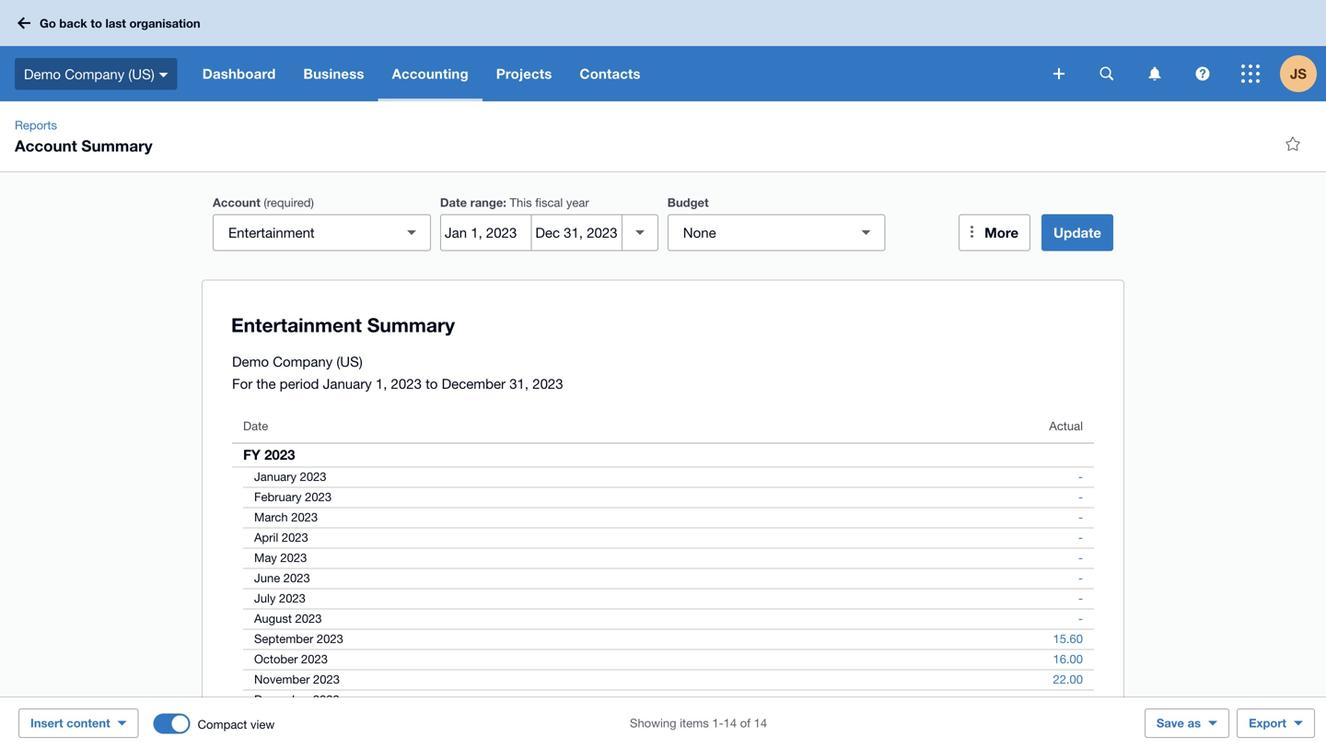 Task type: locate. For each thing, give the bounding box(es) containing it.
- link
[[1068, 468, 1095, 486], [1068, 488, 1095, 506], [1068, 508, 1095, 527], [1068, 528, 1095, 547], [1068, 549, 1095, 567], [1068, 569, 1095, 587], [1068, 589, 1095, 608], [1068, 609, 1095, 628], [1068, 691, 1095, 709]]

- for january 2023
[[1079, 469, 1084, 484]]

1 horizontal spatial demo
[[232, 353, 269, 369]]

january
[[323, 375, 372, 392], [254, 469, 297, 484]]

2023 for july 2023
[[279, 591, 306, 605]]

0 vertical spatial account
[[15, 136, 77, 155]]

1 horizontal spatial date
[[440, 195, 467, 210]]

accounting
[[392, 65, 469, 82]]

Entertainment text field
[[214, 215, 397, 250]]

2023 up september 2023
[[295, 611, 322, 626]]

1 vertical spatial to
[[426, 375, 438, 392]]

date left the 'range'
[[440, 195, 467, 210]]

0 horizontal spatial date
[[243, 419, 268, 433]]

date
[[440, 195, 467, 210], [243, 419, 268, 433]]

4 - link from the top
[[1068, 528, 1095, 547]]

:
[[503, 195, 507, 210]]

0 horizontal spatial none field
[[213, 214, 431, 251]]

showing items 1-14 of 14
[[630, 716, 768, 730]]

6 - link from the top
[[1068, 569, 1095, 587]]

2023 for april 2023
[[282, 530, 308, 545]]

to right "1,"
[[426, 375, 438, 392]]

compact view
[[198, 717, 275, 732]]

0 horizontal spatial 14
[[724, 716, 737, 730]]

1 vertical spatial december
[[254, 692, 310, 707]]

2023 down september 2023
[[301, 652, 328, 666]]

0 horizontal spatial to
[[91, 16, 102, 30]]

fy
[[243, 446, 261, 463], [285, 713, 300, 727]]

- for august 2023
[[1079, 611, 1084, 626]]

april 2023
[[254, 530, 308, 545]]

0 horizontal spatial open image
[[393, 214, 430, 251]]

july 2023
[[254, 591, 306, 605]]

js button
[[1281, 46, 1327, 101]]

- for december 2023
[[1079, 692, 1084, 707]]

1 horizontal spatial january
[[323, 375, 372, 392]]

- for may 2023
[[1079, 551, 1084, 565]]

1 vertical spatial (us)
[[337, 353, 363, 369]]

october 2023
[[254, 652, 328, 666]]

contacts button
[[566, 46, 655, 101]]

2023 for october 2023
[[301, 652, 328, 666]]

1 horizontal spatial svg image
[[1149, 67, 1161, 81]]

1 horizontal spatial 14
[[754, 716, 768, 730]]

2023 for may 2023
[[280, 551, 307, 565]]

2023 for february 2023
[[305, 490, 332, 504]]

company for demo company (us)
[[65, 66, 125, 82]]

1 vertical spatial company
[[273, 353, 333, 369]]

2023 down may 2023
[[284, 571, 310, 585]]

date range : this fiscal year
[[440, 195, 589, 210]]

company
[[65, 66, 125, 82], [273, 353, 333, 369]]

december down november
[[254, 692, 310, 707]]

2023 up february 2023
[[300, 469, 327, 484]]

Select end date field
[[532, 215, 622, 250]]

0 vertical spatial (us)
[[128, 66, 155, 82]]

2023 down march 2023
[[282, 530, 308, 545]]

4 - from the top
[[1079, 530, 1084, 545]]

- link for february 2023
[[1068, 488, 1095, 506]]

1 horizontal spatial fy
[[285, 713, 300, 727]]

organisation
[[129, 16, 201, 30]]

2023 up august 2023
[[279, 591, 306, 605]]

company down go back to last organisation link
[[65, 66, 125, 82]]

fy up 'january 2023'
[[243, 446, 261, 463]]

company inside demo company (us) for the period january 1, 2023 to december 31, 2023
[[273, 353, 333, 369]]

account left (
[[213, 195, 261, 210]]

1 vertical spatial date
[[243, 419, 268, 433]]

february 2023
[[254, 490, 332, 504]]

1 vertical spatial january
[[254, 469, 297, 484]]

december left "31,"
[[442, 375, 506, 392]]

budget
[[668, 195, 709, 210]]

2023 up june 2023
[[280, 551, 307, 565]]

fy down "december 2023"
[[285, 713, 300, 727]]

projects button
[[483, 46, 566, 101]]

january 2023
[[254, 469, 327, 484]]

- link for july 2023
[[1068, 589, 1095, 608]]

last
[[105, 16, 126, 30]]

2023 for december 2023
[[313, 692, 340, 707]]

demo inside demo company (us) for the period january 1, 2023 to december 31, 2023
[[232, 353, 269, 369]]

projects
[[496, 65, 552, 82]]

14
[[724, 716, 737, 730], [754, 716, 768, 730]]

1 horizontal spatial none field
[[668, 214, 886, 251]]

1 horizontal spatial to
[[426, 375, 438, 392]]

2023
[[391, 375, 422, 392], [533, 375, 564, 392], [264, 446, 295, 463], [300, 469, 327, 484], [305, 490, 332, 504], [291, 510, 318, 524], [282, 530, 308, 545], [280, 551, 307, 565], [284, 571, 310, 585], [279, 591, 306, 605], [295, 611, 322, 626], [317, 632, 344, 646], [301, 652, 328, 666], [313, 672, 340, 686], [313, 692, 340, 707], [304, 713, 330, 727]]

3 - link from the top
[[1068, 508, 1095, 527]]

7 - from the top
[[1079, 591, 1084, 605]]

1 horizontal spatial account
[[213, 195, 261, 210]]

2023 for june 2023
[[284, 571, 310, 585]]

to left last
[[91, 16, 102, 30]]

account
[[15, 136, 77, 155], [213, 195, 261, 210]]

1 14 from the left
[[724, 716, 737, 730]]

(us) inside popup button
[[128, 66, 155, 82]]

company up period
[[273, 353, 333, 369]]

view
[[251, 717, 275, 732]]

2023 up 'january 2023'
[[264, 446, 295, 463]]

to inside demo company (us) for the period january 1, 2023 to december 31, 2023
[[426, 375, 438, 392]]

- link for june 2023
[[1068, 569, 1095, 587]]

14 left of
[[724, 716, 737, 730]]

december
[[442, 375, 506, 392], [254, 692, 310, 707]]

december inside report output element
[[254, 692, 310, 707]]

demo inside "demo company (us)" popup button
[[24, 66, 61, 82]]

(us) inside demo company (us) for the period january 1, 2023 to december 31, 2023
[[337, 353, 363, 369]]

(us)
[[128, 66, 155, 82], [337, 353, 363, 369]]

summary
[[81, 136, 153, 155]]

8 - link from the top
[[1068, 609, 1095, 628]]

2 - from the top
[[1079, 490, 1084, 504]]

1 horizontal spatial company
[[273, 353, 333, 369]]

16.00
[[1054, 652, 1084, 666]]

0 horizontal spatial account
[[15, 136, 77, 155]]

7 - link from the top
[[1068, 589, 1095, 608]]

0 horizontal spatial demo
[[24, 66, 61, 82]]

march 2023
[[254, 510, 318, 524]]

2023 up "december 2023"
[[313, 672, 340, 686]]

0 horizontal spatial fy
[[243, 446, 261, 463]]

-
[[1079, 469, 1084, 484], [1079, 490, 1084, 504], [1079, 510, 1084, 524], [1079, 530, 1084, 545], [1079, 551, 1084, 565], [1079, 571, 1084, 585], [1079, 591, 1084, 605], [1079, 611, 1084, 626], [1079, 692, 1084, 707]]

- link for march 2023
[[1068, 508, 1095, 527]]

demo down go
[[24, 66, 61, 82]]

)
[[311, 195, 314, 210]]

list of convenience dates image
[[622, 214, 659, 251]]

0 vertical spatial demo
[[24, 66, 61, 82]]

0 horizontal spatial company
[[65, 66, 125, 82]]

account inside reports account summary
[[15, 136, 77, 155]]

demo company (us)
[[24, 66, 155, 82]]

demo company (us) button
[[0, 46, 189, 101]]

- link for august 2023
[[1068, 609, 1095, 628]]

to
[[91, 16, 102, 30], [426, 375, 438, 392]]

2 none field from the left
[[668, 214, 886, 251]]

required
[[267, 195, 311, 210]]

compact
[[198, 717, 247, 732]]

- link for december 2023
[[1068, 691, 1095, 709]]

demo company (us) for the period january 1, 2023 to december 31, 2023
[[232, 353, 564, 392]]

demo
[[24, 66, 61, 82], [232, 353, 269, 369]]

1 none field from the left
[[213, 214, 431, 251]]

open image
[[393, 214, 430, 251], [848, 214, 885, 251]]

1 open image from the left
[[393, 214, 430, 251]]

content
[[67, 716, 110, 730]]

2 - link from the top
[[1068, 488, 1095, 506]]

5 - link from the top
[[1068, 549, 1095, 567]]

0 vertical spatial to
[[91, 16, 102, 30]]

demo up for
[[232, 353, 269, 369]]

0 horizontal spatial december
[[254, 692, 310, 707]]

0 vertical spatial january
[[323, 375, 372, 392]]

0 vertical spatial date
[[440, 195, 467, 210]]

2023 for november 2023
[[313, 672, 340, 686]]

date for date
[[243, 419, 268, 433]]

- for march 2023
[[1079, 510, 1084, 524]]

1 vertical spatial demo
[[232, 353, 269, 369]]

banner
[[0, 0, 1327, 101]]

open image for entertainment text field
[[393, 214, 430, 251]]

total fy 2023
[[254, 713, 330, 727]]

0 horizontal spatial january
[[254, 469, 297, 484]]

9 - from the top
[[1079, 692, 1084, 707]]

0 vertical spatial december
[[442, 375, 506, 392]]

january left "1,"
[[323, 375, 372, 392]]

- for july 2023
[[1079, 591, 1084, 605]]

svg image
[[18, 17, 30, 29], [1149, 67, 1161, 81], [1196, 67, 1210, 81]]

february
[[254, 490, 302, 504]]

16.00 link
[[1042, 650, 1095, 668]]

1 vertical spatial account
[[213, 195, 261, 210]]

1 - link from the top
[[1068, 468, 1095, 486]]

15.60 link
[[1042, 630, 1095, 648]]

9 - link from the top
[[1068, 691, 1095, 709]]

none field entertainment
[[213, 214, 431, 251]]

6 - from the top
[[1079, 571, 1084, 585]]

0 horizontal spatial svg image
[[18, 17, 30, 29]]

1 - from the top
[[1079, 469, 1084, 484]]

1 horizontal spatial open image
[[848, 214, 885, 251]]

0 horizontal spatial (us)
[[128, 66, 155, 82]]

go back to last organisation link
[[11, 7, 212, 39]]

date up fy 2023
[[243, 419, 268, 433]]

0 vertical spatial company
[[65, 66, 125, 82]]

8 - from the top
[[1079, 611, 1084, 626]]

november
[[254, 672, 310, 686]]

the
[[256, 375, 276, 392]]

export button
[[1237, 709, 1316, 738]]

2023 down february 2023
[[291, 510, 318, 524]]

14 right of
[[754, 716, 768, 730]]

svg image inside go back to last organisation link
[[18, 17, 30, 29]]

None field
[[213, 214, 431, 251], [668, 214, 886, 251]]

svg image
[[1242, 64, 1260, 83], [1101, 67, 1114, 81], [1054, 68, 1065, 79], [159, 73, 168, 77]]

1 horizontal spatial (us)
[[337, 353, 363, 369]]

2 open image from the left
[[848, 214, 885, 251]]

account down 'reports' "link"
[[15, 136, 77, 155]]

2023 up october 2023
[[317, 632, 344, 646]]

5 - from the top
[[1079, 551, 1084, 565]]

2023 down 'january 2023'
[[305, 490, 332, 504]]

3 - from the top
[[1079, 510, 1084, 524]]

date inside report output element
[[243, 419, 268, 433]]

0 vertical spatial fy
[[243, 446, 261, 463]]

actual
[[1050, 419, 1084, 433]]

2023 down november 2023
[[313, 692, 340, 707]]

january up february
[[254, 469, 297, 484]]

dashboard link
[[189, 46, 290, 101]]

company inside popup button
[[65, 66, 125, 82]]

1 horizontal spatial december
[[442, 375, 506, 392]]



Task type: vqa. For each thing, say whether or not it's contained in the screenshot.


Task type: describe. For each thing, give the bounding box(es) containing it.
update
[[1054, 224, 1102, 241]]

reports account summary
[[15, 118, 153, 155]]

may
[[254, 551, 277, 565]]

2023 right "1,"
[[391, 375, 422, 392]]

save as
[[1157, 716, 1202, 730]]

2023 for august 2023
[[295, 611, 322, 626]]

- link for may 2023
[[1068, 549, 1095, 567]]

december inside demo company (us) for the period january 1, 2023 to december 31, 2023
[[442, 375, 506, 392]]

more button
[[959, 214, 1031, 251]]

add to favourites image
[[1275, 125, 1312, 162]]

- for february 2023
[[1079, 490, 1084, 504]]

january inside demo company (us) for the period january 1, 2023 to december 31, 2023
[[323, 375, 372, 392]]

update button
[[1042, 214, 1114, 251]]

reports
[[15, 118, 57, 132]]

march
[[254, 510, 288, 524]]

dashboard
[[202, 65, 276, 82]]

2023 for march 2023
[[291, 510, 318, 524]]

more
[[985, 224, 1019, 241]]

report output element
[[232, 410, 1095, 730]]

open image for 'none' text box at the top
[[848, 214, 885, 251]]

demo for demo company (us) for the period january 1, 2023 to december 31, 2023
[[232, 353, 269, 369]]

2 horizontal spatial svg image
[[1196, 67, 1210, 81]]

go back to last organisation
[[40, 16, 201, 30]]

- for april 2023
[[1079, 530, 1084, 545]]

None text field
[[669, 215, 852, 250]]

- link for april 2023
[[1068, 528, 1095, 547]]

none field 'none'
[[668, 214, 886, 251]]

- link for january 2023
[[1068, 468, 1095, 486]]

september
[[254, 632, 314, 646]]

1-
[[713, 716, 724, 730]]

may 2023
[[254, 551, 307, 565]]

22.00
[[1054, 672, 1084, 686]]

Select start date field
[[441, 215, 531, 250]]

- for june 2023
[[1079, 571, 1084, 585]]

contacts
[[580, 65, 641, 82]]

2023 for january 2023
[[300, 469, 327, 484]]

2023 down "december 2023"
[[304, 713, 330, 727]]

1,
[[376, 375, 387, 392]]

june 2023
[[254, 571, 310, 585]]

of
[[740, 716, 751, 730]]

go
[[40, 16, 56, 30]]

(us) for demo company (us)
[[128, 66, 155, 82]]

december 2023
[[254, 692, 340, 707]]

business
[[304, 65, 364, 82]]

insert content button
[[18, 709, 139, 738]]

svg image inside "demo company (us)" popup button
[[159, 73, 168, 77]]

15.60
[[1054, 632, 1084, 646]]

save as button
[[1145, 709, 1230, 738]]

Report title field
[[227, 304, 1087, 346]]

november 2023
[[254, 672, 340, 686]]

22.00 link
[[1042, 670, 1095, 689]]

(
[[264, 195, 267, 210]]

back
[[59, 16, 87, 30]]

october
[[254, 652, 298, 666]]

banner containing dashboard
[[0, 0, 1327, 101]]

fiscal
[[535, 195, 563, 210]]

this
[[510, 195, 532, 210]]

august
[[254, 611, 292, 626]]

js
[[1291, 65, 1307, 82]]

range
[[470, 195, 503, 210]]

1 vertical spatial fy
[[285, 713, 300, 727]]

period
[[280, 375, 319, 392]]

as
[[1188, 716, 1202, 730]]

august 2023
[[254, 611, 322, 626]]

2 14 from the left
[[754, 716, 768, 730]]

july
[[254, 591, 276, 605]]

september 2023
[[254, 632, 344, 646]]

2023 for september 2023
[[317, 632, 344, 646]]

2023 right "31,"
[[533, 375, 564, 392]]

business button
[[290, 46, 378, 101]]

january inside report output element
[[254, 469, 297, 484]]

export
[[1249, 716, 1287, 730]]

april
[[254, 530, 278, 545]]

account ( required )
[[213, 195, 314, 210]]

june
[[254, 571, 280, 585]]

save
[[1157, 716, 1185, 730]]

accounting button
[[378, 46, 483, 101]]

demo for demo company (us)
[[24, 66, 61, 82]]

items
[[680, 716, 709, 730]]

reports link
[[7, 116, 64, 135]]

showing
[[630, 716, 677, 730]]

2023 for fy 2023
[[264, 446, 295, 463]]

31,
[[510, 375, 529, 392]]

insert content
[[30, 716, 110, 730]]

company for demo company (us) for the period january 1, 2023 to december 31, 2023
[[273, 353, 333, 369]]

(us) for demo company (us) for the period january 1, 2023 to december 31, 2023
[[337, 353, 363, 369]]

total
[[254, 713, 282, 727]]

year
[[567, 195, 589, 210]]

for
[[232, 375, 253, 392]]

date for date range : this fiscal year
[[440, 195, 467, 210]]

fy 2023
[[243, 446, 295, 463]]

insert
[[30, 716, 63, 730]]



